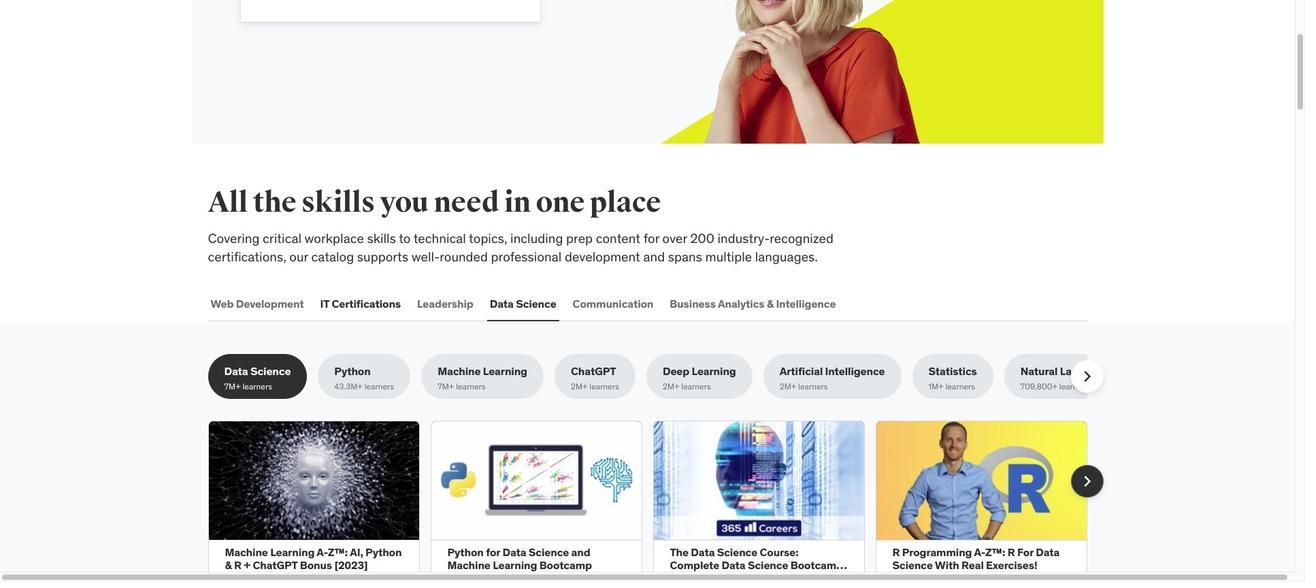 Task type: locate. For each thing, give the bounding box(es) containing it.
7m+
[[224, 381, 241, 391], [438, 381, 454, 391]]

in
[[505, 185, 531, 220]]

0 vertical spatial and
[[644, 248, 665, 265]]

a- left exercises!
[[975, 546, 986, 559]]

4 learners from the left
[[590, 381, 620, 391]]

1 horizontal spatial 7m+
[[438, 381, 454, 391]]

1 vertical spatial skills
[[367, 230, 396, 247]]

1 horizontal spatial 2m+
[[663, 381, 680, 391]]

for inside covering critical workplace skills to technical topics, including prep content for over 200 industry-recognized certifications, our catalog supports well-rounded professional development and spans multiple languages.
[[644, 230, 660, 247]]

1 horizontal spatial &
[[767, 297, 774, 310]]

data science
[[490, 297, 557, 310]]

it certifications button
[[318, 288, 404, 320]]

learners inside deep learning 2m+ learners
[[682, 381, 711, 391]]

learning for 2m+
[[692, 365, 737, 378]]

next image
[[1077, 471, 1099, 492]]

data science 7m+ learners
[[224, 365, 291, 391]]

1 horizontal spatial and
[[644, 248, 665, 265]]

learning inside python for data science and machine learning bootcamp
[[493, 559, 537, 572]]

z™: right the real
[[986, 546, 1006, 559]]

3 2m+ from the left
[[780, 381, 797, 391]]

1 horizontal spatial bootcamp
[[791, 559, 844, 572]]

learning inside deep learning 2m+ learners
[[692, 365, 737, 378]]

artificial intelligence 2m+ learners
[[780, 365, 886, 391]]

1 bootcamp from the left
[[540, 559, 592, 572]]

0 vertical spatial chatgpt
[[571, 365, 616, 378]]

learners inside machine learning 7m+ learners
[[456, 381, 486, 391]]

z™: inside the machine learning a-z™: ai, python & r + chatgpt bonus [2023]
[[328, 546, 348, 559]]

1 vertical spatial &
[[225, 559, 232, 572]]

well-
[[412, 248, 440, 265]]

skills inside covering critical workplace skills to technical topics, including prep content for over 200 industry-recognized certifications, our catalog supports well-rounded professional development and spans multiple languages.
[[367, 230, 396, 247]]

7 learners from the left
[[946, 381, 976, 391]]

for
[[644, 230, 660, 247], [486, 546, 500, 559]]

intelligence right artificial
[[826, 365, 886, 378]]

&
[[767, 297, 774, 310], [225, 559, 232, 572]]

python inside python for data science and machine learning bootcamp
[[448, 546, 484, 559]]

[2023]
[[335, 559, 368, 572]]

deep
[[663, 365, 690, 378]]

bootcamp
[[540, 559, 592, 572], [791, 559, 844, 572]]

& right analytics
[[767, 297, 774, 310]]

& left the +
[[225, 559, 232, 572]]

industry-
[[718, 230, 770, 247]]

intelligence inside button
[[776, 297, 836, 310]]

1 vertical spatial and
[[572, 546, 591, 559]]

course:
[[760, 546, 799, 559]]

for
[[1018, 546, 1034, 559]]

r left programming
[[893, 546, 900, 559]]

1 vertical spatial for
[[486, 546, 500, 559]]

learners inside the chatgpt 2m+ learners
[[590, 381, 620, 391]]

the
[[253, 185, 296, 220]]

1 vertical spatial intelligence
[[826, 365, 886, 378]]

0 horizontal spatial 2m+
[[571, 381, 588, 391]]

python for data science and machine learning bootcamp
[[448, 546, 592, 572]]

0 horizontal spatial 7m+
[[224, 381, 241, 391]]

r left for
[[1008, 546, 1016, 559]]

1 horizontal spatial z™:
[[986, 546, 1006, 559]]

r
[[893, 546, 900, 559], [1008, 546, 1016, 559], [234, 559, 242, 572]]

0 horizontal spatial z™:
[[328, 546, 348, 559]]

learners inside statistics 1m+ learners
[[946, 381, 976, 391]]

machine inside machine learning 7m+ learners
[[438, 365, 481, 378]]

5 learners from the left
[[682, 381, 711, 391]]

web development button
[[208, 288, 307, 320]]

machine for machine learning 7m+ learners
[[438, 365, 481, 378]]

0 horizontal spatial bootcamp
[[540, 559, 592, 572]]

1 learners from the left
[[243, 381, 272, 391]]

real
[[962, 559, 984, 572]]

chatgpt 2m+ learners
[[571, 365, 620, 391]]

certifications,
[[208, 248, 287, 265]]

machine inside the machine learning a-z™: ai, python & r + chatgpt bonus [2023]
[[225, 546, 268, 559]]

learning
[[483, 365, 528, 378], [692, 365, 737, 378], [270, 546, 315, 559], [493, 559, 537, 572]]

business analytics & intelligence button
[[667, 288, 839, 320]]

6 learners from the left
[[799, 381, 828, 391]]

1 2m+ from the left
[[571, 381, 588, 391]]

2 horizontal spatial r
[[1008, 546, 1016, 559]]

2m+ inside artificial intelligence 2m+ learners
[[780, 381, 797, 391]]

supports
[[357, 248, 409, 265]]

1 z™: from the left
[[328, 546, 348, 559]]

z™: inside r programming a-z™: r for data science with real exercises!
[[986, 546, 1006, 559]]

0 vertical spatial intelligence
[[776, 297, 836, 310]]

r inside the machine learning a-z™: ai, python & r + chatgpt bonus [2023]
[[234, 559, 242, 572]]

learners
[[243, 381, 272, 391], [365, 381, 394, 391], [456, 381, 486, 391], [590, 381, 620, 391], [682, 381, 711, 391], [799, 381, 828, 391], [946, 381, 976, 391], [1060, 381, 1090, 391]]

it certifications
[[320, 297, 401, 310]]

data science button
[[487, 288, 559, 320]]

1 horizontal spatial chatgpt
[[571, 365, 616, 378]]

machine learning a-z™: ai, python & r + chatgpt bonus [2023]
[[225, 546, 402, 572]]

bootcamp inside python for data science and machine learning bootcamp
[[540, 559, 592, 572]]

z™: for exercises!
[[986, 546, 1006, 559]]

statistics
[[929, 365, 978, 378]]

it
[[320, 297, 330, 310]]

2 bootcamp from the left
[[791, 559, 844, 572]]

0 vertical spatial for
[[644, 230, 660, 247]]

science
[[516, 297, 557, 310], [251, 365, 291, 378], [529, 546, 569, 559], [717, 546, 758, 559], [748, 559, 789, 572], [893, 559, 933, 572]]

a- inside r programming a-z™: r for data science with real exercises!
[[975, 546, 986, 559]]

learning inside the machine learning a-z™: ai, python & r + chatgpt bonus [2023]
[[270, 546, 315, 559]]

python for python 43.3m+ learners
[[335, 365, 371, 378]]

python for data science and machine learning bootcamp link
[[448, 546, 592, 572]]

2 horizontal spatial 2m+
[[780, 381, 797, 391]]

z™: for bonus
[[328, 546, 348, 559]]

z™:
[[328, 546, 348, 559], [986, 546, 1006, 559]]

2023
[[670, 572, 696, 582]]

bootcamp inside the data science course: complete data science bootcamp 2023
[[791, 559, 844, 572]]

python for python for data science and machine learning bootcamp
[[448, 546, 484, 559]]

technical
[[414, 230, 466, 247]]

python inside python 43.3m+ learners
[[335, 365, 371, 378]]

python 43.3m+ learners
[[335, 365, 394, 391]]

& inside the machine learning a-z™: ai, python & r + chatgpt bonus [2023]
[[225, 559, 232, 572]]

2 2m+ from the left
[[663, 381, 680, 391]]

and inside covering critical workplace skills to technical topics, including prep content for over 200 industry-recognized certifications, our catalog supports well-rounded professional development and spans multiple languages.
[[644, 248, 665, 265]]

r left the +
[[234, 559, 242, 572]]

data inside r programming a-z™: r for data science with real exercises!
[[1036, 546, 1060, 559]]

43.3m+
[[335, 381, 363, 391]]

over
[[663, 230, 688, 247]]

learners inside python 43.3m+ learners
[[365, 381, 394, 391]]

chatgpt inside the machine learning a-z™: ai, python & r + chatgpt bonus [2023]
[[253, 559, 298, 572]]

skills
[[302, 185, 375, 220], [367, 230, 396, 247]]

a-
[[317, 546, 328, 559], [975, 546, 986, 559]]

0 horizontal spatial r
[[234, 559, 242, 572]]

0 horizontal spatial for
[[486, 546, 500, 559]]

1 7m+ from the left
[[224, 381, 241, 391]]

1 horizontal spatial a-
[[975, 546, 986, 559]]

skills up supports
[[367, 230, 396, 247]]

intelligence
[[776, 297, 836, 310], [826, 365, 886, 378]]

bootcamp for course:
[[791, 559, 844, 572]]

python inside the machine learning a-z™: ai, python & r + chatgpt bonus [2023]
[[366, 546, 402, 559]]

2 7m+ from the left
[[438, 381, 454, 391]]

1 horizontal spatial for
[[644, 230, 660, 247]]

1 a- from the left
[[317, 546, 328, 559]]

processing
[[1113, 365, 1170, 378]]

a- for learning
[[317, 546, 328, 559]]

2 learners from the left
[[365, 381, 394, 391]]

for inside python for data science and machine learning bootcamp
[[486, 546, 500, 559]]

8 learners from the left
[[1060, 381, 1090, 391]]

z™: left "ai,"
[[328, 546, 348, 559]]

recognized
[[770, 230, 834, 247]]

web
[[211, 297, 234, 310]]

natural
[[1021, 365, 1058, 378]]

python
[[335, 365, 371, 378], [366, 546, 402, 559], [448, 546, 484, 559]]

catalog
[[311, 248, 354, 265]]

and
[[644, 248, 665, 265], [572, 546, 591, 559]]

learners inside data science 7m+ learners
[[243, 381, 272, 391]]

machine learning 7m+ learners
[[438, 365, 528, 391]]

2 z™: from the left
[[986, 546, 1006, 559]]

2m+ inside deep learning 2m+ learners
[[663, 381, 680, 391]]

0 vertical spatial &
[[767, 297, 774, 310]]

0 horizontal spatial and
[[572, 546, 591, 559]]

0 horizontal spatial a-
[[317, 546, 328, 559]]

intelligence down languages.
[[776, 297, 836, 310]]

0 horizontal spatial chatgpt
[[253, 559, 298, 572]]

web development
[[211, 297, 304, 310]]

7m+ inside machine learning 7m+ learners
[[438, 381, 454, 391]]

a- left [2023]
[[317, 546, 328, 559]]

0 horizontal spatial &
[[225, 559, 232, 572]]

a- inside the machine learning a-z™: ai, python & r + chatgpt bonus [2023]
[[317, 546, 328, 559]]

skills up the workplace
[[302, 185, 375, 220]]

7m+ inside data science 7m+ learners
[[224, 381, 241, 391]]

development
[[236, 297, 304, 310]]

learners inside artificial intelligence 2m+ learners
[[799, 381, 828, 391]]

bootcamp for science
[[540, 559, 592, 572]]

learning inside machine learning 7m+ learners
[[483, 365, 528, 378]]

leadership button
[[415, 288, 476, 320]]

3 learners from the left
[[456, 381, 486, 391]]

need
[[434, 185, 500, 220]]

1 vertical spatial chatgpt
[[253, 559, 298, 572]]

2m+
[[571, 381, 588, 391], [663, 381, 680, 391], [780, 381, 797, 391]]

chatgpt
[[571, 365, 616, 378], [253, 559, 298, 572]]

2 a- from the left
[[975, 546, 986, 559]]



Task type: vqa. For each thing, say whether or not it's contained in the screenshot.
Marketplace Insights
no



Task type: describe. For each thing, give the bounding box(es) containing it.
2m+ for deep learning
[[663, 381, 680, 391]]

machine for machine learning a-z™: ai, python & r + chatgpt bonus [2023]
[[225, 546, 268, 559]]

development
[[565, 248, 641, 265]]

analytics
[[718, 297, 765, 310]]

place
[[590, 185, 661, 220]]

to
[[399, 230, 411, 247]]

content
[[596, 230, 641, 247]]

natural language processing 709,800+ learners
[[1021, 365, 1170, 391]]

the data science course: complete data science bootcamp 2023
[[670, 546, 844, 582]]

workplace
[[305, 230, 364, 247]]

machine learning a-z™: ai, python & r + chatgpt bonus [2023] link
[[225, 546, 402, 572]]

language
[[1061, 365, 1111, 378]]

& inside business analytics & intelligence button
[[767, 297, 774, 310]]

including
[[511, 230, 563, 247]]

certifications
[[332, 297, 401, 310]]

bonus
[[300, 559, 332, 572]]

exercises!
[[987, 559, 1038, 572]]

chatgpt inside the chatgpt 2m+ learners
[[571, 365, 616, 378]]

0 vertical spatial skills
[[302, 185, 375, 220]]

leadership
[[417, 297, 474, 310]]

communication
[[573, 297, 654, 310]]

r programming a-z™: r for data science with real exercises! link
[[893, 546, 1060, 572]]

1 horizontal spatial r
[[893, 546, 900, 559]]

all
[[208, 185, 248, 220]]

our
[[290, 248, 308, 265]]

the data science course: complete data science bootcamp 2023 link
[[670, 546, 848, 582]]

you
[[380, 185, 429, 220]]

the
[[670, 546, 689, 559]]

communication button
[[570, 288, 657, 320]]

programming
[[903, 546, 973, 559]]

business
[[670, 297, 716, 310]]

critical
[[263, 230, 302, 247]]

a- for programming
[[975, 546, 986, 559]]

with
[[936, 559, 960, 572]]

complete
[[670, 559, 720, 572]]

multiple
[[706, 248, 753, 265]]

machine inside python for data science and machine learning bootcamp
[[448, 559, 491, 572]]

one
[[536, 185, 585, 220]]

and inside python for data science and machine learning bootcamp
[[572, 546, 591, 559]]

professional
[[491, 248, 562, 265]]

r programming a-z™: r for data science with real exercises!
[[893, 546, 1060, 572]]

science inside r programming a-z™: r for data science with real exercises!
[[893, 559, 933, 572]]

rounded
[[440, 248, 488, 265]]

2m+ inside the chatgpt 2m+ learners
[[571, 381, 588, 391]]

709,800+
[[1021, 381, 1058, 391]]

data inside data science 7m+ learners
[[224, 365, 248, 378]]

all the skills you need in one place
[[208, 185, 661, 220]]

2m+ for artificial intelligence
[[780, 381, 797, 391]]

statistics 1m+ learners
[[929, 365, 978, 391]]

languages.
[[756, 248, 818, 265]]

science inside button
[[516, 297, 557, 310]]

+
[[244, 559, 251, 572]]

artificial
[[780, 365, 823, 378]]

carousel element
[[208, 421, 1104, 582]]

science inside python for data science and machine learning bootcamp
[[529, 546, 569, 559]]

business analytics & intelligence
[[670, 297, 836, 310]]

7m+ for data science
[[224, 381, 241, 391]]

covering
[[208, 230, 260, 247]]

7m+ for machine learning
[[438, 381, 454, 391]]

spans
[[668, 248, 703, 265]]

topics,
[[469, 230, 508, 247]]

data inside python for data science and machine learning bootcamp
[[503, 546, 527, 559]]

data inside button
[[490, 297, 514, 310]]

ai,
[[350, 546, 363, 559]]

intelligence inside artificial intelligence 2m+ learners
[[826, 365, 886, 378]]

science inside data science 7m+ learners
[[251, 365, 291, 378]]

learning for 7m+
[[483, 365, 528, 378]]

next image
[[1077, 366, 1099, 388]]

learners inside 'natural language processing 709,800+ learners'
[[1060, 381, 1090, 391]]

prep
[[567, 230, 593, 247]]

learning for a-
[[270, 546, 315, 559]]

1m+
[[929, 381, 944, 391]]

200
[[691, 230, 715, 247]]

deep learning 2m+ learners
[[663, 365, 737, 391]]

topic filters element
[[208, 354, 1186, 399]]

covering critical workplace skills to technical topics, including prep content for over 200 industry-recognized certifications, our catalog supports well-rounded professional development and spans multiple languages.
[[208, 230, 834, 265]]



